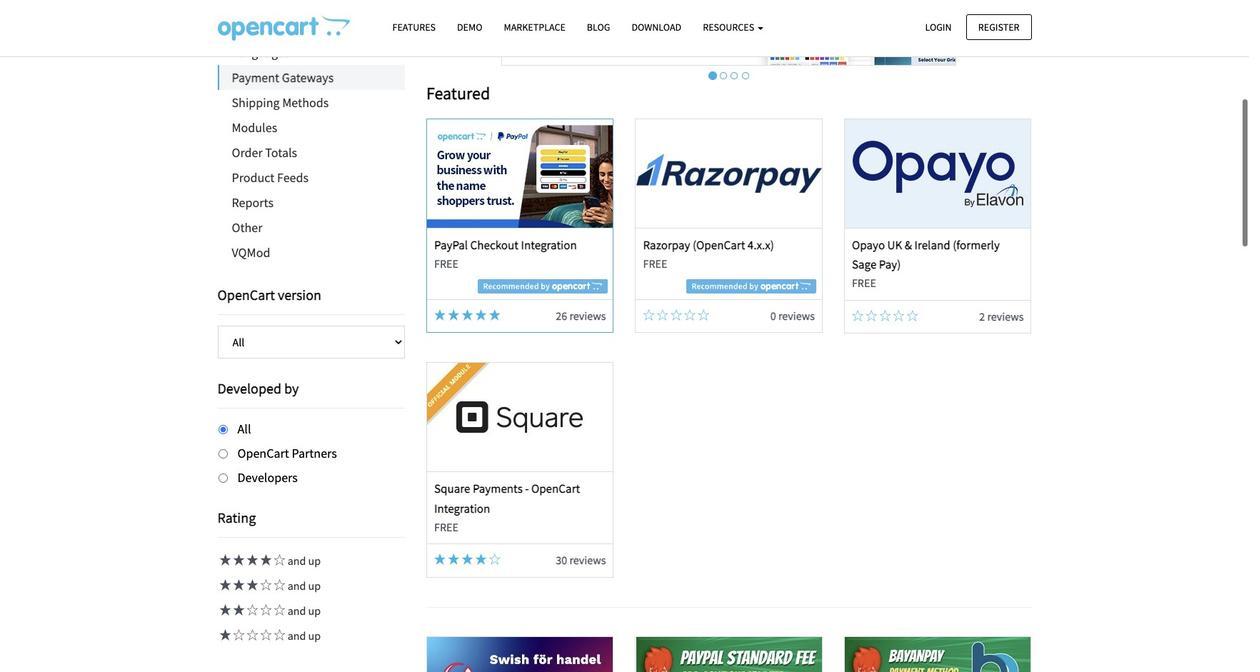 Task type: vqa. For each thing, say whether or not it's contained in the screenshot.
Opayo UK & Ireland (formerly Sage Pay) "link"
yes



Task type: describe. For each thing, give the bounding box(es) containing it.
version
[[278, 286, 322, 304]]

uk
[[888, 237, 903, 253]]

free inside paypal checkout integration free
[[434, 256, 459, 271]]

4 and from the top
[[288, 629, 306, 643]]

4.x.x)
[[748, 237, 774, 253]]

paypal fee / commision opencart extension image
[[636, 637, 822, 672]]

and up for 2nd and up link from the bottom of the page
[[285, 604, 321, 618]]

26 reviews
[[556, 309, 606, 323]]

razorpay (opencart 4.x.x) link
[[643, 237, 774, 253]]

reports link
[[218, 190, 405, 215]]

order
[[232, 144, 263, 161]]

other link
[[218, 215, 405, 240]]

2 up from the top
[[308, 579, 321, 593]]

2 and up link from the top
[[218, 579, 321, 593]]

feeds
[[277, 169, 309, 186]]

2 and from the top
[[288, 579, 306, 593]]

1 and from the top
[[288, 554, 306, 568]]

developed
[[218, 379, 282, 397]]

languages
[[232, 44, 290, 61]]

marketplace link
[[493, 15, 576, 40]]

paypal
[[434, 237, 468, 253]]

ronixa opencart theme builder image
[[502, 0, 957, 66]]

30
[[556, 553, 567, 568]]

download
[[632, 21, 682, 34]]

developed by
[[218, 379, 299, 397]]

2 reviews
[[980, 309, 1024, 323]]

4 and up link from the top
[[218, 629, 321, 643]]

reviews for razorpay (opencart 4.x.x)
[[779, 309, 815, 323]]

reviews for opayo uk & ireland (formerly sage pay)
[[988, 309, 1024, 323]]

all
[[238, 421, 251, 437]]

opencart payment gateways image
[[218, 15, 350, 41]]

by
[[284, 379, 299, 397]]

square payments - opencart integration link
[[434, 481, 580, 516]]

and up for 3rd and up link from the bottom of the page
[[285, 579, 321, 593]]

square payments - opencart integration free
[[434, 481, 580, 534]]

featured
[[427, 82, 490, 104]]

and up for fourth and up link from the bottom of the page
[[285, 554, 321, 568]]

2
[[980, 309, 985, 323]]

bayanpay - payment method opencart 2.3.x - 3.x image
[[845, 637, 1031, 672]]

26
[[556, 309, 567, 323]]

payments
[[473, 481, 523, 497]]

payment gateways link
[[219, 65, 405, 90]]

reviews for square payments - opencart integration
[[570, 553, 606, 568]]

demo link
[[447, 15, 493, 40]]

themes link
[[218, 15, 405, 40]]

vqmod
[[232, 244, 270, 261]]

resources
[[703, 21, 757, 34]]

-
[[525, 481, 529, 497]]

download link
[[621, 15, 692, 40]]

3 and up link from the top
[[218, 604, 321, 618]]

opayo
[[852, 237, 885, 253]]

30 reviews
[[556, 553, 606, 568]]

4 up from the top
[[308, 629, 321, 643]]

order totals link
[[218, 140, 405, 165]]

blog link
[[576, 15, 621, 40]]

themes
[[232, 19, 275, 36]]

product feeds link
[[218, 165, 405, 190]]

opencart for opencart partners
[[238, 445, 289, 461]]

integration inside paypal checkout integration free
[[521, 237, 577, 253]]

0 reviews
[[771, 309, 815, 323]]

paypal checkout integration link
[[434, 237, 577, 253]]

square payments - opencart integration image
[[427, 363, 613, 472]]



Task type: locate. For each thing, give the bounding box(es) containing it.
payment gateways
[[232, 69, 334, 86]]

vqmod link
[[218, 240, 405, 265]]

and up
[[285, 554, 321, 568], [285, 579, 321, 593], [285, 604, 321, 618], [285, 629, 321, 643]]

paypal checkout integration free
[[434, 237, 577, 271]]

blog
[[587, 21, 610, 34]]

4 and up from the top
[[285, 629, 321, 643]]

free
[[434, 256, 459, 271], [643, 256, 668, 271], [852, 276, 877, 290], [434, 520, 459, 534]]

star light o image
[[643, 309, 655, 321], [657, 309, 669, 321], [671, 309, 682, 321], [685, 309, 696, 321], [698, 309, 710, 321], [866, 310, 878, 321], [880, 310, 891, 321], [894, 310, 905, 321], [489, 554, 501, 565], [272, 555, 285, 566], [272, 580, 285, 591], [245, 605, 258, 616], [258, 605, 272, 616], [231, 630, 245, 641], [258, 630, 272, 641]]

razorpay
[[643, 237, 691, 253]]

totals
[[265, 144, 297, 161]]

2 vertical spatial opencart
[[531, 481, 580, 497]]

shipping
[[232, 94, 280, 111]]

razorpay (opencart 4.x.x) image
[[636, 119, 822, 228]]

star light o image
[[852, 310, 864, 321], [907, 310, 919, 321], [258, 580, 272, 591], [272, 605, 285, 616], [245, 630, 258, 641], [272, 630, 285, 641]]

swish för handel - payment method image
[[427, 637, 613, 672]]

product
[[232, 169, 275, 186]]

opayo uk & ireland (formerly sage pay) link
[[852, 237, 1000, 272]]

reviews
[[570, 309, 606, 323], [779, 309, 815, 323], [988, 309, 1024, 323], [570, 553, 606, 568]]

ireland
[[915, 237, 951, 253]]

2 and up from the top
[[285, 579, 321, 593]]

3 and from the top
[[288, 604, 306, 618]]

0 horizontal spatial integration
[[434, 501, 490, 516]]

features link
[[382, 15, 447, 40]]

resources link
[[692, 15, 774, 40]]

1 up from the top
[[308, 554, 321, 568]]

languages link
[[218, 40, 405, 65]]

opencart up developers
[[238, 445, 289, 461]]

developers
[[238, 469, 298, 486]]

pay)
[[879, 256, 901, 272]]

reviews for paypal checkout integration
[[570, 309, 606, 323]]

star light image
[[434, 309, 446, 321], [476, 309, 487, 321], [448, 554, 460, 565], [462, 554, 473, 565], [218, 555, 231, 566], [231, 555, 245, 566], [245, 555, 258, 566], [218, 580, 231, 591], [231, 580, 245, 591]]

login link
[[913, 14, 964, 40]]

opencart inside square payments - opencart integration free
[[531, 481, 580, 497]]

gateways
[[282, 69, 334, 86]]

0
[[771, 309, 776, 323]]

&
[[905, 237, 912, 253]]

opayo uk & ireland (formerly sage pay) image
[[845, 119, 1031, 228]]

1 vertical spatial integration
[[434, 501, 490, 516]]

square
[[434, 481, 470, 497]]

None radio
[[218, 449, 228, 459], [218, 473, 228, 483], [218, 449, 228, 459], [218, 473, 228, 483]]

modules link
[[218, 115, 405, 140]]

opencart down vqmod
[[218, 286, 275, 304]]

opencart right - on the left bottom of the page
[[531, 481, 580, 497]]

1 vertical spatial opencart
[[238, 445, 289, 461]]

and
[[288, 554, 306, 568], [288, 579, 306, 593], [288, 604, 306, 618], [288, 629, 306, 643]]

partners
[[292, 445, 337, 461]]

reports
[[232, 194, 274, 211]]

order totals
[[232, 144, 297, 161]]

free down the 'paypal'
[[434, 256, 459, 271]]

reviews right 2
[[988, 309, 1024, 323]]

opencart
[[218, 286, 275, 304], [238, 445, 289, 461], [531, 481, 580, 497]]

free down sage
[[852, 276, 877, 290]]

free down square
[[434, 520, 459, 534]]

1 horizontal spatial integration
[[521, 237, 577, 253]]

free inside square payments - opencart integration free
[[434, 520, 459, 534]]

opencart partners
[[238, 445, 337, 461]]

opencart version
[[218, 286, 322, 304]]

payment
[[232, 69, 279, 86]]

1 and up link from the top
[[218, 554, 321, 568]]

0 vertical spatial integration
[[521, 237, 577, 253]]

product feeds
[[232, 169, 309, 186]]

paypal checkout integration image
[[427, 119, 613, 228]]

and up for first and up link from the bottom
[[285, 629, 321, 643]]

reviews right 0 at the right
[[779, 309, 815, 323]]

integration
[[521, 237, 577, 253], [434, 501, 490, 516]]

opayo uk & ireland (formerly sage pay) free
[[852, 237, 1000, 290]]

and up link
[[218, 554, 321, 568], [218, 579, 321, 593], [218, 604, 321, 618], [218, 629, 321, 643]]

register link
[[967, 14, 1032, 40]]

register
[[979, 20, 1020, 33]]

star light image
[[448, 309, 460, 321], [462, 309, 473, 321], [489, 309, 501, 321], [434, 554, 446, 565], [476, 554, 487, 565], [258, 555, 272, 566], [245, 580, 258, 591], [218, 605, 231, 616], [231, 605, 245, 616], [218, 630, 231, 641]]

features
[[393, 21, 436, 34]]

integration inside square payments - opencart integration free
[[434, 501, 490, 516]]

shipping methods
[[232, 94, 329, 111]]

free inside opayo uk & ireland (formerly sage pay) free
[[852, 276, 877, 290]]

reviews right 30 on the left of page
[[570, 553, 606, 568]]

integration down square
[[434, 501, 490, 516]]

(opencart
[[693, 237, 746, 253]]

modules
[[232, 119, 277, 136]]

marketplace
[[504, 21, 566, 34]]

rating
[[218, 509, 256, 527]]

free down the razorpay
[[643, 256, 668, 271]]

shipping methods link
[[218, 90, 405, 115]]

methods
[[282, 94, 329, 111]]

3 and up from the top
[[285, 604, 321, 618]]

demo
[[457, 21, 483, 34]]

opencart for opencart version
[[218, 286, 275, 304]]

up
[[308, 554, 321, 568], [308, 579, 321, 593], [308, 604, 321, 618], [308, 629, 321, 643]]

None radio
[[218, 425, 228, 434]]

other
[[232, 219, 263, 236]]

3 up from the top
[[308, 604, 321, 618]]

razorpay (opencart 4.x.x) free
[[643, 237, 774, 271]]

(formerly
[[953, 237, 1000, 253]]

integration right checkout
[[521, 237, 577, 253]]

checkout
[[471, 237, 519, 253]]

login
[[926, 20, 952, 33]]

reviews right the 26
[[570, 309, 606, 323]]

sage
[[852, 256, 877, 272]]

1 and up from the top
[[285, 554, 321, 568]]

0 vertical spatial opencart
[[218, 286, 275, 304]]

free inside razorpay (opencart 4.x.x) free
[[643, 256, 668, 271]]



